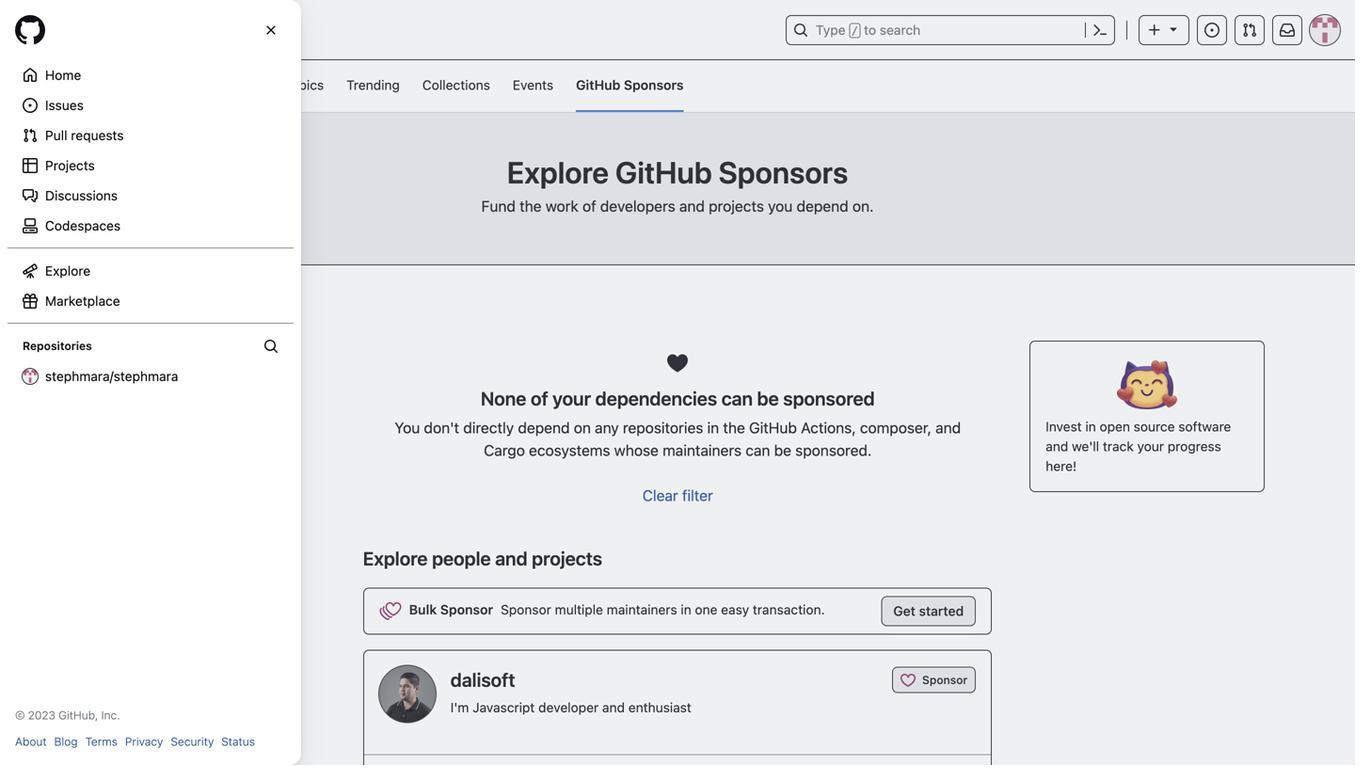 Task type: describe. For each thing, give the bounding box(es) containing it.
github inside none of your dependencies can be sponsored you don't directly depend on any repositories in the github actions, composer, and cargo ecosystems whose maintainers can be sponsored.
[[749, 419, 797, 437]]

about link
[[15, 733, 47, 750]]

about blog terms privacy security status
[[15, 735, 255, 748]]

dalisoft
[[451, 669, 515, 691]]

multiple
[[555, 602, 603, 618]]

0 vertical spatial can
[[722, 387, 753, 410]]

1 horizontal spatial sponsor
[[501, 602, 552, 618]]

in inside none of your dependencies can be sponsored you don't directly depend on any repositories in the github actions, composer, and cargo ecosystems whose maintainers can be sponsored.
[[707, 419, 719, 437]]

0 vertical spatial be
[[757, 387, 779, 410]]

home
[[45, 67, 81, 83]]

depend inside none of your dependencies can be sponsored you don't directly depend on any repositories in the github actions, composer, and cargo ecosystems whose maintainers can be sponsored.
[[518, 419, 570, 437]]

you
[[768, 197, 793, 215]]

©
[[15, 709, 25, 722]]

terms
[[85, 735, 118, 748]]

explore for people
[[363, 547, 428, 570]]

ecosystems
[[529, 442, 610, 459]]

sponsors inside explore github sponsors fund the work of developers and projects you depend on.
[[719, 154, 849, 190]]

github,
[[58, 709, 98, 722]]

clear filter link
[[643, 487, 713, 505]]

pull
[[45, 128, 67, 143]]

and right people at the left bottom of page
[[495, 547, 528, 570]]

started
[[919, 604, 964, 619]]

in inside invest in open source software and we'll track your progress here!
[[1086, 419, 1097, 435]]

type / to search
[[816, 22, 921, 38]]

filter
[[682, 487, 713, 505]]

transaction.
[[753, 602, 825, 618]]

issues link
[[15, 90, 286, 121]]

pull requests
[[45, 128, 124, 143]]

composer,
[[860, 419, 932, 437]]

security link
[[171, 733, 214, 750]]

triangle down image
[[1167, 21, 1182, 36]]

get started link
[[882, 596, 977, 627]]

dependencies
[[595, 387, 717, 410]]

about
[[15, 735, 47, 748]]

trending link
[[347, 60, 400, 112]]

none
[[481, 387, 526, 410]]

github inside 'link'
[[576, 77, 621, 93]]

the inside none of your dependencies can be sponsored you don't directly depend on any repositories in the github actions, composer, and cargo ecosystems whose maintainers can be sponsored.
[[723, 419, 745, 437]]

progress
[[1168, 439, 1222, 454]]

status link
[[222, 733, 255, 750]]

type
[[816, 22, 846, 38]]

work
[[546, 197, 579, 215]]

depend inside explore github sponsors fund the work of developers and projects you depend on.
[[797, 197, 849, 215]]

pub link
[[105, 732, 326, 752]]

fund
[[482, 197, 516, 215]]

developer
[[539, 700, 599, 716]]

invest
[[1046, 419, 1082, 435]]

privacy link
[[125, 733, 163, 750]]

source
[[1134, 419, 1175, 435]]

privacy
[[125, 735, 163, 748]]

and inside explore github sponsors fund the work of developers and projects you depend on.
[[680, 197, 705, 215]]

explore people and projects
[[363, 547, 603, 570]]

people
[[432, 547, 491, 570]]

enthusiast
[[629, 700, 692, 716]]

software
[[1179, 419, 1232, 435]]

repositories
[[23, 339, 92, 353]]

sponsor link
[[892, 667, 977, 693]]

collections
[[423, 77, 490, 93]]

i'm
[[451, 700, 469, 716]]

github sponsors
[[576, 77, 684, 93]]

terms link
[[85, 733, 118, 750]]

codespaces link
[[15, 211, 286, 241]]

trending
[[347, 77, 400, 93]]

0 horizontal spatial in
[[681, 602, 692, 618]]

javascript
[[473, 700, 535, 716]]

whose
[[614, 442, 659, 459]]

marketplace
[[45, 293, 120, 309]]

track
[[1103, 439, 1134, 454]]

issues
[[45, 97, 84, 113]]

and inside none of your dependencies can be sponsored you don't directly depend on any repositories in the github actions, composer, and cargo ecosystems whose maintainers can be sponsored.
[[936, 419, 961, 437]]

github sponsors link
[[576, 60, 684, 112]]

github inside explore github sponsors fund the work of developers and projects you depend on.
[[616, 154, 712, 190]]

clear filter
[[643, 487, 713, 505]]

none of your dependencies can be sponsored you don't directly depend on any repositories in the github actions, composer, and cargo ecosystems whose maintainers can be sponsored.
[[395, 387, 961, 459]]

security
[[171, 735, 214, 748]]

of inside none of your dependencies can be sponsored you don't directly depend on any repositories in the github actions, composer, and cargo ecosystems whose maintainers can be sponsored.
[[531, 387, 548, 410]]

bulk sponsor sponsor multiple maintainers in one easy transaction.
[[409, 602, 825, 618]]

requests
[[71, 128, 124, 143]]

and right developer
[[603, 700, 625, 716]]

command palette image
[[1093, 23, 1108, 38]]

clear
[[643, 487, 678, 505]]

don't
[[424, 419, 459, 437]]

on.
[[853, 197, 874, 215]]

to
[[864, 22, 877, 38]]

open global navigation menu image
[[23, 23, 38, 38]]

close image
[[264, 23, 279, 38]]

dialog containing home
[[0, 0, 301, 765]]

get
[[894, 604, 916, 619]]

explore inside dialog
[[45, 263, 90, 279]]

directly
[[463, 419, 514, 437]]

events link
[[513, 60, 554, 112]]

one
[[695, 602, 718, 618]]

marketplace link
[[15, 286, 286, 316]]



Task type: vqa. For each thing, say whether or not it's contained in the screenshot.
About Blog Terms Privacy Security Status
yes



Task type: locate. For each thing, give the bounding box(es) containing it.
be left sponsored
[[757, 387, 779, 410]]

and
[[680, 197, 705, 215], [936, 419, 961, 437], [1046, 439, 1069, 454], [495, 547, 528, 570], [603, 700, 625, 716]]

depend up ecosystems
[[518, 419, 570, 437]]

1 horizontal spatial explore
[[363, 547, 428, 570]]

stephmara/stephmara link
[[15, 362, 286, 392]]

maintainers inside none of your dependencies can be sponsored you don't directly depend on any repositories in the github actions, composer, and cargo ecosystems whose maintainers can be sponsored.
[[663, 442, 742, 459]]

1 vertical spatial maintainers
[[607, 602, 677, 618]]

1 vertical spatial projects
[[532, 547, 603, 570]]

0 horizontal spatial explore
[[45, 263, 90, 279]]

maintainers down repositories
[[663, 442, 742, 459]]

0 vertical spatial the
[[520, 197, 542, 215]]

and right the composer,
[[936, 419, 961, 437]]

1 vertical spatial be
[[774, 442, 792, 459]]

in left one
[[681, 602, 692, 618]]

sponsors inside 'link'
[[624, 77, 684, 93]]

sponsors
[[624, 77, 684, 93], [719, 154, 849, 190]]

0 horizontal spatial depend
[[518, 419, 570, 437]]

cargo
[[484, 442, 525, 459]]

depend
[[797, 197, 849, 215], [518, 419, 570, 437]]

any
[[595, 419, 619, 437]]

0 vertical spatial your
[[553, 387, 591, 410]]

github
[[576, 77, 621, 93], [616, 154, 712, 190], [749, 419, 797, 437]]

1 horizontal spatial in
[[707, 419, 719, 437]]

0 vertical spatial of
[[583, 197, 597, 215]]

/
[[852, 24, 859, 38]]

inc.
[[101, 709, 120, 722]]

repositories
[[623, 419, 703, 437]]

bulk
[[409, 602, 437, 618]]

we'll
[[1072, 439, 1100, 454]]

easy
[[721, 602, 750, 618]]

github up developers
[[616, 154, 712, 190]]

the right repositories
[[723, 419, 745, 437]]

topics
[[284, 77, 324, 93]]

explore for github
[[507, 154, 609, 190]]

search
[[880, 22, 921, 38]]

1 horizontal spatial the
[[723, 419, 745, 437]]

in up we'll at the right bottom of page
[[1086, 419, 1097, 435]]

0 vertical spatial maintainers
[[663, 442, 742, 459]]

explore up marketplace
[[45, 263, 90, 279]]

0 horizontal spatial your
[[553, 387, 591, 410]]

your inside invest in open source software and we'll track your progress here!
[[1138, 439, 1165, 454]]

2 vertical spatial github
[[749, 419, 797, 437]]

1 horizontal spatial projects
[[709, 197, 764, 215]]

actions,
[[801, 419, 856, 437]]

0 horizontal spatial projects
[[532, 547, 603, 570]]

projects link
[[15, 151, 286, 181]]

1 vertical spatial the
[[723, 419, 745, 437]]

maintainers right multiple
[[607, 602, 677, 618]]

1 horizontal spatial sponsors
[[719, 154, 849, 190]]

0 vertical spatial projects
[[709, 197, 764, 215]]

0 horizontal spatial the
[[520, 197, 542, 215]]

can left sponsored.
[[746, 442, 770, 459]]

plus image
[[1148, 23, 1163, 38]]

2 horizontal spatial sponsor
[[923, 674, 968, 687]]

0 vertical spatial explore
[[507, 154, 609, 190]]

of inside explore github sponsors fund the work of developers and projects you depend on.
[[583, 197, 597, 215]]

0 horizontal spatial sponsors
[[624, 77, 684, 93]]

status
[[222, 735, 255, 748]]

1 vertical spatial your
[[1138, 439, 1165, 454]]

explore link
[[15, 256, 286, 286]]

heart fill image
[[667, 352, 689, 375]]

and up here!
[[1046, 439, 1069, 454]]

sponsor
[[440, 602, 493, 618], [501, 602, 552, 618], [923, 674, 968, 687]]

codespaces
[[45, 218, 121, 233]]

1 vertical spatial of
[[531, 387, 548, 410]]

sponsored.
[[795, 442, 872, 459]]

the inside explore github sponsors fund the work of developers and projects you depend on.
[[520, 197, 542, 215]]

can right dependencies
[[722, 387, 753, 410]]

sponsor left multiple
[[501, 602, 552, 618]]

dalisoft link
[[451, 666, 515, 694]]

github left actions,
[[749, 419, 797, 437]]

pull requests link
[[15, 121, 286, 151]]

projects up multiple
[[532, 547, 603, 570]]

explore
[[507, 154, 609, 190], [45, 263, 90, 279], [363, 547, 428, 570]]

1 horizontal spatial of
[[583, 197, 597, 215]]

the left work
[[520, 197, 542, 215]]

and inside invest in open source software and we'll track your progress here!
[[1046, 439, 1069, 454]]

of right none
[[531, 387, 548, 410]]

github right events
[[576, 77, 621, 93]]

git pull request image
[[1243, 23, 1258, 38]]

© 2023 github, inc.
[[15, 709, 120, 722]]

projects
[[45, 158, 95, 173]]

stephmara/stephmara
[[45, 369, 178, 384]]

of right work
[[583, 197, 597, 215]]

your down the source
[[1138, 439, 1165, 454]]

in right repositories
[[707, 419, 719, 437]]

1 vertical spatial depend
[[518, 419, 570, 437]]

dialog
[[0, 0, 301, 765]]

be left sponsored.
[[774, 442, 792, 459]]

explore inside explore github sponsors fund the work of developers and projects you depend on.
[[507, 154, 609, 190]]

1 horizontal spatial your
[[1138, 439, 1165, 454]]

0 horizontal spatial of
[[531, 387, 548, 410]]

0 vertical spatial depend
[[797, 197, 849, 215]]

explore up the bulk
[[363, 547, 428, 570]]

2 horizontal spatial in
[[1086, 419, 1097, 435]]

collections link
[[423, 60, 490, 112]]

issue opened image
[[1205, 23, 1220, 38]]

your
[[553, 387, 591, 410], [1138, 439, 1165, 454]]

0 horizontal spatial sponsor
[[440, 602, 493, 618]]

on
[[574, 419, 591, 437]]

1 vertical spatial can
[[746, 442, 770, 459]]

2 vertical spatial explore
[[363, 547, 428, 570]]

0 vertical spatial github
[[576, 77, 621, 93]]

sponsor down "started"
[[923, 674, 968, 687]]

events
[[513, 77, 554, 93]]

pub
[[132, 734, 155, 750]]

explore up work
[[507, 154, 609, 190]]

explore github sponsors fund the work of developers and projects you depend on.
[[482, 154, 874, 215]]

sponsor right the bulk
[[440, 602, 493, 618]]

blog
[[54, 735, 78, 748]]

discussions link
[[15, 181, 286, 211]]

1 vertical spatial explore
[[45, 263, 90, 279]]

2 horizontal spatial explore
[[507, 154, 609, 190]]

topics link
[[284, 60, 324, 112]]

projects inside explore github sponsors fund the work of developers and projects you depend on.
[[709, 197, 764, 215]]

list
[[98, 15, 775, 48]]

1 vertical spatial sponsors
[[719, 154, 849, 190]]

sponsored
[[783, 387, 875, 410]]

2023
[[28, 709, 55, 722]]

and right developers
[[680, 197, 705, 215]]

here!
[[1046, 459, 1077, 474]]

discussions
[[45, 188, 118, 203]]

developers
[[600, 197, 676, 215]]

depend left on.
[[797, 197, 849, 215]]

blog link
[[54, 733, 78, 750]]

your inside none of your dependencies can be sponsored you don't directly depend on any repositories in the github actions, composer, and cargo ecosystems whose maintainers can be sponsored.
[[553, 387, 591, 410]]

0 vertical spatial sponsors
[[624, 77, 684, 93]]

1 horizontal spatial depend
[[797, 197, 849, 215]]

i'm javascript developer and enthusiast
[[451, 700, 692, 716]]

open
[[1100, 419, 1131, 435]]

projects left you
[[709, 197, 764, 215]]

1 vertical spatial github
[[616, 154, 712, 190]]

your up on
[[553, 387, 591, 410]]

notifications image
[[1280, 23, 1296, 38]]

@dalisoft image
[[379, 666, 436, 723]]

get started
[[894, 604, 964, 619]]

you
[[395, 419, 420, 437]]



